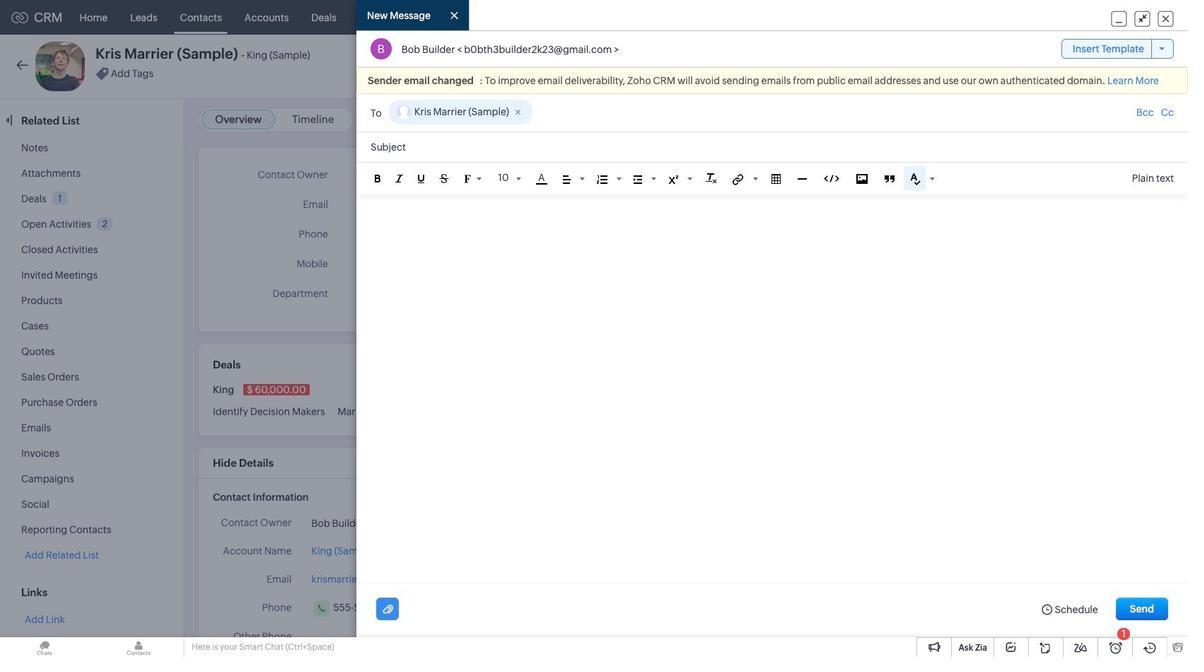 Task type: locate. For each thing, give the bounding box(es) containing it.
script image
[[668, 175, 678, 184]]

logo image
[[11, 12, 28, 23]]

alignment image
[[563, 175, 570, 184]]

spell check image
[[910, 173, 921, 185]]

contacts image
[[94, 637, 183, 657]]

create menu image
[[948, 9, 965, 26]]



Task type: describe. For each thing, give the bounding box(es) containing it.
profile image
[[1125, 6, 1147, 29]]

search image
[[982, 11, 994, 23]]

create menu element
[[939, 0, 974, 34]]

profile element
[[1116, 0, 1156, 34]]

Subject text field
[[356, 132, 1188, 162]]

links image
[[732, 174, 744, 185]]

chats image
[[0, 637, 89, 657]]

search element
[[974, 0, 1003, 35]]

indent image
[[633, 175, 642, 184]]

list image
[[597, 175, 607, 184]]



Task type: vqa. For each thing, say whether or not it's contained in the screenshot.
Calendar image
no



